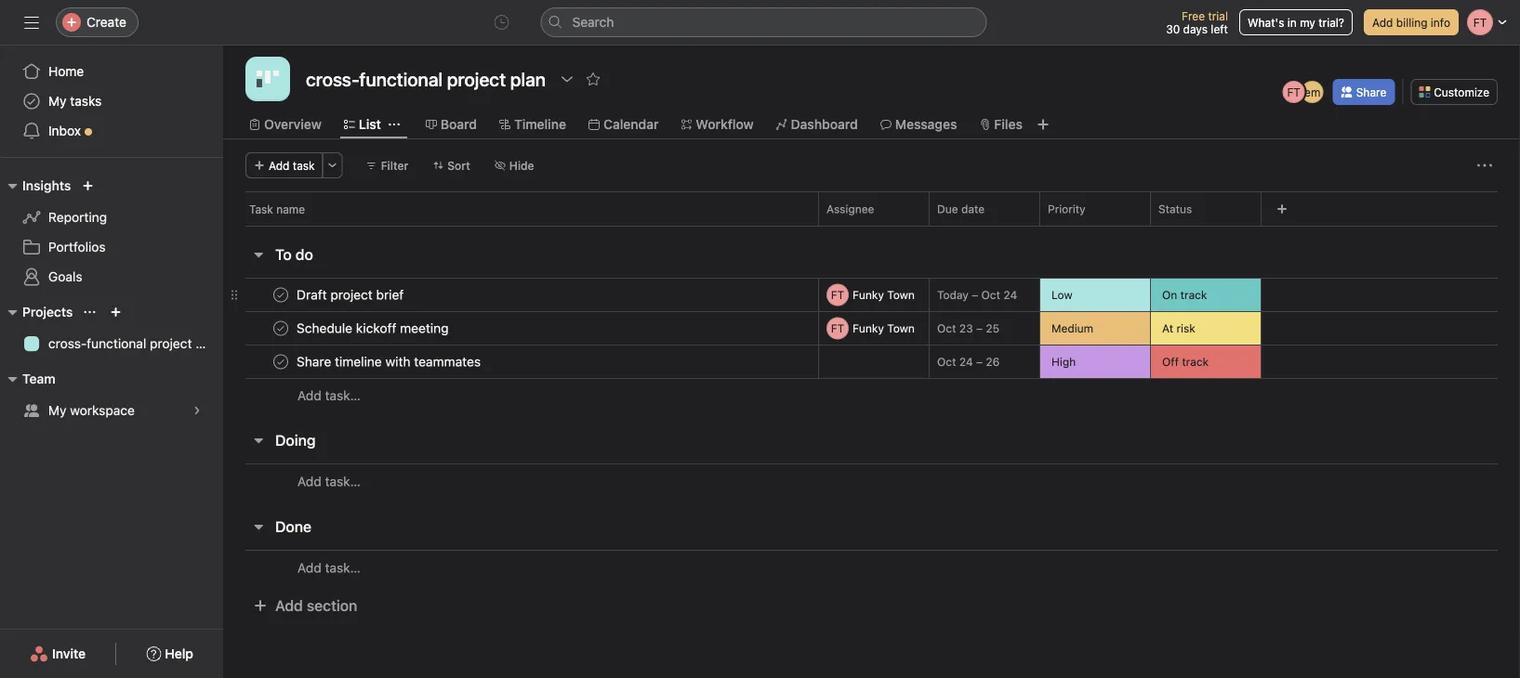 Task type: describe. For each thing, give the bounding box(es) containing it.
medium button
[[1041, 312, 1150, 345]]

share timeline with teammates cell
[[223, 345, 819, 379]]

3 add task… row from the top
[[223, 551, 1520, 586]]

add task… for second add task… row from the bottom
[[298, 474, 361, 490]]

my workspace link
[[11, 396, 212, 426]]

0 vertical spatial ft
[[1287, 86, 1301, 99]]

add task… for 3rd add task… row from the bottom
[[298, 388, 361, 404]]

add left section
[[275, 597, 303, 615]]

in
[[1288, 16, 1297, 29]]

draft project brief cell
[[223, 278, 819, 312]]

my tasks link
[[11, 86, 212, 116]]

search
[[572, 14, 614, 30]]

add billing info
[[1372, 16, 1451, 29]]

task… for second add task… row from the bottom
[[325, 474, 361, 490]]

add task
[[269, 159, 315, 172]]

high
[[1052, 356, 1076, 369]]

global element
[[0, 46, 223, 157]]

on track
[[1162, 289, 1207, 302]]

done button
[[275, 511, 312, 544]]

projects
[[22, 305, 73, 320]]

funky for oct 23 – 25
[[853, 322, 884, 335]]

completed image for today – oct 24
[[270, 284, 292, 306]]

Share timeline with teammates text field
[[293, 353, 486, 371]]

files link
[[980, 114, 1023, 135]]

add left billing
[[1372, 16, 1393, 29]]

low
[[1052, 289, 1073, 302]]

help
[[165, 647, 193, 662]]

dashboard link
[[776, 114, 858, 135]]

board
[[441, 117, 477, 132]]

section
[[307, 597, 357, 615]]

oct for oct 23 – 25
[[937, 322, 956, 335]]

add left task
[[269, 159, 290, 172]]

my for my workspace
[[48, 403, 67, 418]]

home link
[[11, 57, 212, 86]]

assignee
[[827, 203, 874, 216]]

timeline
[[514, 117, 566, 132]]

town for oct 23
[[887, 322, 915, 335]]

name
[[276, 203, 305, 216]]

26
[[986, 356, 1000, 369]]

header to do tree grid
[[223, 278, 1520, 413]]

on track button
[[1151, 279, 1261, 312]]

billing
[[1397, 16, 1428, 29]]

funky town for today
[[853, 289, 915, 302]]

share button
[[1333, 79, 1395, 105]]

free
[[1182, 9, 1205, 22]]

to
[[275, 246, 292, 264]]

cross-
[[48, 336, 87, 352]]

teams element
[[0, 363, 223, 430]]

Completed checkbox
[[270, 284, 292, 306]]

hide
[[509, 159, 534, 172]]

track for on track
[[1181, 289, 1207, 302]]

add a task to this section image
[[325, 433, 340, 448]]

inbox
[[48, 123, 81, 139]]

to do button
[[275, 238, 313, 272]]

trial
[[1208, 9, 1228, 22]]

em
[[1305, 86, 1321, 99]]

today – oct 24
[[937, 289, 1017, 302]]

add down doing button
[[298, 474, 322, 490]]

plan
[[196, 336, 221, 352]]

messages link
[[880, 114, 957, 135]]

board image
[[257, 68, 279, 90]]

30
[[1166, 22, 1180, 35]]

calendar link
[[589, 114, 659, 135]]

add field image
[[1277, 204, 1288, 215]]

due date
[[937, 203, 985, 216]]

show options image
[[560, 72, 575, 86]]

Draft project brief text field
[[293, 286, 409, 305]]

risk
[[1177, 322, 1196, 335]]

functional
[[87, 336, 146, 352]]

list
[[359, 117, 381, 132]]

today
[[937, 289, 969, 302]]

completed image for oct 23 – 25
[[270, 318, 292, 340]]

add tab image
[[1036, 117, 1051, 132]]

what's
[[1248, 16, 1285, 29]]

reporting
[[48, 210, 107, 225]]

team button
[[0, 368, 55, 391]]

goals
[[48, 269, 82, 285]]

hide button
[[486, 153, 543, 179]]

add task… for 1st add task… row from the bottom of the page
[[298, 561, 361, 576]]

timeline link
[[499, 114, 566, 135]]

ft for today – oct 24
[[831, 289, 845, 302]]

add task button
[[245, 153, 323, 179]]

due
[[937, 203, 958, 216]]

on
[[1162, 289, 1178, 302]]

0 vertical spatial –
[[972, 289, 978, 302]]

row containing oct 24
[[223, 345, 1520, 379]]

what's in my trial?
[[1248, 16, 1345, 29]]

team
[[22, 371, 55, 387]]

portfolios
[[48, 239, 106, 255]]

high button
[[1041, 346, 1150, 378]]

add task… button inside header to do tree grid
[[298, 386, 361, 406]]

collapse task list for this section image
[[251, 433, 266, 448]]

create button
[[56, 7, 139, 37]]

row containing task name
[[223, 192, 1520, 226]]

town for today
[[887, 289, 915, 302]]

tab actions image
[[389, 119, 400, 130]]

at risk
[[1162, 322, 1196, 335]]

24 inside row
[[959, 356, 973, 369]]

my
[[1300, 16, 1316, 29]]

free trial 30 days left
[[1166, 9, 1228, 35]]

my for my tasks
[[48, 93, 67, 109]]

share
[[1356, 86, 1387, 99]]



Task type: vqa. For each thing, say whether or not it's contained in the screenshot.
Dismiss icon
no



Task type: locate. For each thing, give the bounding box(es) containing it.
oct for oct 24 – 26
[[937, 356, 956, 369]]

funky town
[[853, 289, 915, 302], [853, 322, 915, 335]]

info
[[1431, 16, 1451, 29]]

add task… row
[[223, 378, 1520, 413], [223, 464, 1520, 499], [223, 551, 1520, 586]]

task… for 3rd add task… row from the bottom
[[325, 388, 361, 404]]

priority
[[1048, 203, 1086, 216]]

track
[[1181, 289, 1207, 302], [1182, 356, 1209, 369]]

workflow
[[696, 117, 754, 132]]

insights element
[[0, 169, 223, 296]]

off track
[[1162, 356, 1209, 369]]

task
[[293, 159, 315, 172]]

off track button
[[1151, 346, 1261, 378]]

oct left 23
[[937, 322, 956, 335]]

1 vertical spatial add task… row
[[223, 464, 1520, 499]]

1 town from the top
[[887, 289, 915, 302]]

1 completed checkbox from the top
[[270, 318, 292, 340]]

add
[[1372, 16, 1393, 29], [269, 159, 290, 172], [298, 388, 322, 404], [298, 474, 322, 490], [298, 561, 322, 576], [275, 597, 303, 615]]

0 vertical spatial add task… row
[[223, 378, 1520, 413]]

track for off track
[[1182, 356, 1209, 369]]

completed checkbox for oct 24
[[270, 351, 292, 373]]

hide sidebar image
[[24, 15, 39, 30]]

invite
[[52, 647, 86, 662]]

add section button
[[245, 590, 365, 623]]

oct up 25
[[982, 289, 1001, 302]]

2 funky town from the top
[[853, 322, 915, 335]]

see details, my workspace image
[[192, 405, 203, 417]]

0 vertical spatial my
[[48, 93, 67, 109]]

2 task… from the top
[[325, 474, 361, 490]]

0 vertical spatial oct
[[982, 289, 1001, 302]]

my inside teams element
[[48, 403, 67, 418]]

insights button
[[0, 175, 71, 197]]

oct 23 – 25
[[937, 322, 1000, 335]]

list link
[[344, 114, 381, 135]]

add task… up section
[[298, 561, 361, 576]]

collapse task list for this section image left to at the top left of page
[[251, 247, 266, 262]]

task… for 1st add task… row from the bottom of the page
[[325, 561, 361, 576]]

1 task… from the top
[[325, 388, 361, 404]]

funky town left today
[[853, 289, 915, 302]]

my
[[48, 93, 67, 109], [48, 403, 67, 418]]

my tasks
[[48, 93, 102, 109]]

my inside global element
[[48, 93, 67, 109]]

1 vertical spatial my
[[48, 403, 67, 418]]

customize
[[1434, 86, 1490, 99]]

workspace
[[70, 403, 135, 418]]

history image
[[494, 15, 509, 30]]

projects element
[[0, 296, 223, 363]]

completed checkbox for oct 23
[[270, 318, 292, 340]]

search button
[[541, 7, 987, 37]]

24 left 26
[[959, 356, 973, 369]]

23
[[959, 322, 973, 335]]

completed image inside share timeline with teammates "cell"
[[270, 351, 292, 373]]

insights
[[22, 178, 71, 193]]

0 vertical spatial completed checkbox
[[270, 318, 292, 340]]

low button
[[1041, 279, 1150, 312]]

1 vertical spatial completed checkbox
[[270, 351, 292, 373]]

1 vertical spatial funky town
[[853, 322, 915, 335]]

overview link
[[249, 114, 322, 135]]

– right today
[[972, 289, 978, 302]]

1 collapse task list for this section image from the top
[[251, 247, 266, 262]]

2 vertical spatial add task… button
[[298, 558, 361, 579]]

new image
[[82, 180, 93, 192]]

more actions image
[[327, 160, 338, 171]]

2 vertical spatial ft
[[831, 322, 845, 335]]

3 completed image from the top
[[270, 351, 292, 373]]

0 vertical spatial funky
[[853, 289, 884, 302]]

collapse task list for this section image for 1st add task… row from the bottom of the page
[[251, 520, 266, 535]]

task… inside header to do tree grid
[[325, 388, 361, 404]]

ft for oct 23 – 25
[[831, 322, 845, 335]]

– left 26
[[976, 356, 983, 369]]

collapse task list for this section image for header to do tree grid
[[251, 247, 266, 262]]

1 vertical spatial add task…
[[298, 474, 361, 490]]

task
[[249, 203, 273, 216]]

0 vertical spatial track
[[1181, 289, 1207, 302]]

create
[[86, 14, 126, 30]]

2 add task… row from the top
[[223, 464, 1520, 499]]

0 vertical spatial add task… button
[[298, 386, 361, 406]]

filter button
[[358, 153, 417, 179]]

reporting link
[[11, 203, 212, 232]]

2 my from the top
[[48, 403, 67, 418]]

0 vertical spatial collapse task list for this section image
[[251, 247, 266, 262]]

completed image inside the draft project brief cell
[[270, 284, 292, 306]]

projects button
[[0, 301, 73, 324]]

0 vertical spatial town
[[887, 289, 915, 302]]

3 add task… button from the top
[[298, 558, 361, 579]]

track inside dropdown button
[[1182, 356, 1209, 369]]

2 vertical spatial oct
[[937, 356, 956, 369]]

track right off
[[1182, 356, 1209, 369]]

Schedule kickoff meeting text field
[[293, 319, 454, 338]]

inbox link
[[11, 116, 212, 146]]

1 add task… from the top
[[298, 388, 361, 404]]

add task… down add a task to this section image
[[298, 474, 361, 490]]

funky town for oct
[[853, 322, 915, 335]]

add to starred image
[[586, 72, 601, 86]]

calendar
[[603, 117, 659, 132]]

funky
[[853, 289, 884, 302], [853, 322, 884, 335]]

1 vertical spatial track
[[1182, 356, 1209, 369]]

project
[[150, 336, 192, 352]]

sort
[[448, 159, 470, 172]]

tasks
[[70, 93, 102, 109]]

1 vertical spatial ft
[[831, 289, 845, 302]]

off
[[1162, 356, 1179, 369]]

my down team
[[48, 403, 67, 418]]

my left tasks at the left top
[[48, 93, 67, 109]]

– for oct 23
[[976, 322, 983, 335]]

what's in my trial? button
[[1239, 9, 1353, 35]]

invite button
[[18, 638, 98, 671]]

home
[[48, 64, 84, 79]]

help button
[[134, 638, 205, 671]]

1 vertical spatial completed image
[[270, 318, 292, 340]]

2 vertical spatial add task…
[[298, 561, 361, 576]]

date
[[961, 203, 985, 216]]

track inside dropdown button
[[1181, 289, 1207, 302]]

add task… button for collapse task list for this section icon
[[298, 472, 361, 492]]

completed checkbox inside schedule kickoff meeting cell
[[270, 318, 292, 340]]

customize button
[[1411, 79, 1498, 105]]

add section
[[275, 597, 357, 615]]

1 vertical spatial funky
[[853, 322, 884, 335]]

0 vertical spatial funky town
[[853, 289, 915, 302]]

3 task… from the top
[[325, 561, 361, 576]]

funky for today – oct 24
[[853, 289, 884, 302]]

funky town left 23
[[853, 322, 915, 335]]

track right the on on the right of page
[[1181, 289, 1207, 302]]

search list box
[[541, 7, 987, 37]]

Completed checkbox
[[270, 318, 292, 340], [270, 351, 292, 373]]

0 horizontal spatial 24
[[959, 356, 973, 369]]

dashboard
[[791, 117, 858, 132]]

files
[[994, 117, 1023, 132]]

1 completed image from the top
[[270, 284, 292, 306]]

24
[[1004, 289, 1017, 302], [959, 356, 973, 369]]

2 add task… from the top
[[298, 474, 361, 490]]

add inside header to do tree grid
[[298, 388, 322, 404]]

cross-functional project plan
[[48, 336, 221, 352]]

messages
[[895, 117, 957, 132]]

add task… button up section
[[298, 558, 361, 579]]

add task… button for 1st add task… row from the bottom of the page collapse task list for this section image
[[298, 558, 361, 579]]

2 vertical spatial completed image
[[270, 351, 292, 373]]

new project or portfolio image
[[110, 307, 121, 318]]

sort button
[[424, 153, 479, 179]]

town left today
[[887, 289, 915, 302]]

2 add task… button from the top
[[298, 472, 361, 492]]

medium
[[1052, 322, 1094, 335]]

done
[[275, 518, 312, 536]]

trial?
[[1319, 16, 1345, 29]]

task… up add a task to this section image
[[325, 388, 361, 404]]

collapse task list for this section image left the done button
[[251, 520, 266, 535]]

town
[[887, 289, 915, 302], [887, 322, 915, 335]]

row
[[223, 192, 1520, 226], [245, 225, 1498, 227], [223, 278, 1520, 312], [223, 312, 1520, 346], [223, 345, 1520, 379]]

1 funky town from the top
[[853, 289, 915, 302]]

– left 25
[[976, 322, 983, 335]]

1 my from the top
[[48, 93, 67, 109]]

completed image
[[270, 284, 292, 306], [270, 318, 292, 340], [270, 351, 292, 373]]

oct down oct 23 – 25
[[937, 356, 956, 369]]

show options, current sort, top image
[[84, 307, 95, 318]]

0 vertical spatial 24
[[1004, 289, 1017, 302]]

to do
[[275, 246, 313, 264]]

completed checkbox inside share timeline with teammates "cell"
[[270, 351, 292, 373]]

collapse task list for this section image
[[251, 247, 266, 262], [251, 520, 266, 535]]

2 vertical spatial task…
[[325, 561, 361, 576]]

3 add task… from the top
[[298, 561, 361, 576]]

–
[[972, 289, 978, 302], [976, 322, 983, 335], [976, 356, 983, 369]]

completed image inside schedule kickoff meeting cell
[[270, 318, 292, 340]]

add task… inside header to do tree grid
[[298, 388, 361, 404]]

2 town from the top
[[887, 322, 915, 335]]

0 vertical spatial add task…
[[298, 388, 361, 404]]

1 add task… button from the top
[[298, 386, 361, 406]]

1 vertical spatial add task… button
[[298, 472, 361, 492]]

1 vertical spatial oct
[[937, 322, 956, 335]]

schedule kickoff meeting cell
[[223, 312, 819, 346]]

add task… up add a task to this section image
[[298, 388, 361, 404]]

– inside row
[[976, 356, 983, 369]]

status
[[1159, 203, 1192, 216]]

0 vertical spatial task…
[[325, 388, 361, 404]]

at
[[1162, 322, 1174, 335]]

1 vertical spatial task…
[[325, 474, 361, 490]]

town left 23
[[887, 322, 915, 335]]

oct 24 – 26
[[937, 356, 1000, 369]]

doing button
[[275, 424, 316, 458]]

1 vertical spatial 24
[[959, 356, 973, 369]]

task… down add a task to this section image
[[325, 474, 361, 490]]

add task… button down add a task to this section image
[[298, 472, 361, 492]]

goals link
[[11, 262, 212, 292]]

2 vertical spatial –
[[976, 356, 983, 369]]

add up add section button
[[298, 561, 322, 576]]

at risk button
[[1151, 312, 1261, 345]]

completed image for oct 24 – 26
[[270, 351, 292, 373]]

board link
[[426, 114, 477, 135]]

2 completed checkbox from the top
[[270, 351, 292, 373]]

0 vertical spatial completed image
[[270, 284, 292, 306]]

oct inside row
[[937, 356, 956, 369]]

task… up section
[[325, 561, 361, 576]]

2 vertical spatial add task… row
[[223, 551, 1520, 586]]

1 vertical spatial town
[[887, 322, 915, 335]]

1 horizontal spatial 24
[[1004, 289, 1017, 302]]

1 vertical spatial collapse task list for this section image
[[251, 520, 266, 535]]

2 collapse task list for this section image from the top
[[251, 520, 266, 535]]

more actions image
[[1478, 158, 1492, 173]]

1 vertical spatial –
[[976, 322, 983, 335]]

24 left low on the top right of the page
[[1004, 289, 1017, 302]]

None text field
[[301, 62, 551, 96]]

– for oct 24
[[976, 356, 983, 369]]

add up 'doing'
[[298, 388, 322, 404]]

1 funky from the top
[[853, 289, 884, 302]]

2 funky from the top
[[853, 322, 884, 335]]

workflow link
[[681, 114, 754, 135]]

2 completed image from the top
[[270, 318, 292, 340]]

1 add task… row from the top
[[223, 378, 1520, 413]]

add task… button up add a task to this section image
[[298, 386, 361, 406]]

oct
[[982, 289, 1001, 302], [937, 322, 956, 335], [937, 356, 956, 369]]

do
[[296, 246, 313, 264]]

task name
[[249, 203, 305, 216]]



